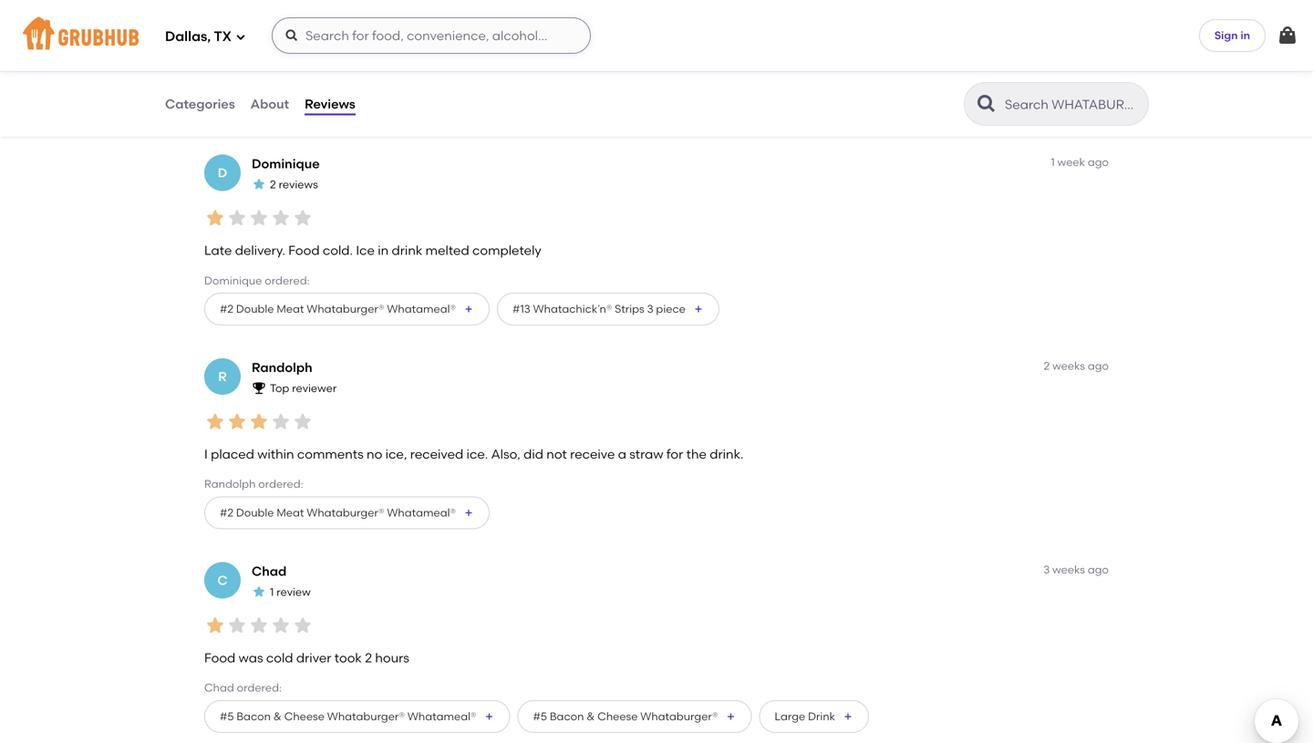 Task type: describe. For each thing, give the bounding box(es) containing it.
ice.
[[467, 447, 488, 462]]

1 vertical spatial no
[[367, 447, 383, 462]]

plus icon image for large drink button
[[843, 712, 854, 723]]

1 vertical spatial received
[[410, 447, 464, 462]]

i asked for no ice received ice in the drink.  i didn't receive a straw and the food was extremely cold.
[[204, 39, 809, 54]]

randolph ordered: for for
[[204, 70, 303, 83]]

plus icon image for #13 whatachick'n® strips 3 piece button
[[693, 304, 704, 315]]

chad ordered:
[[204, 682, 282, 695]]

delivery.
[[235, 243, 285, 258]]

1 horizontal spatial 3
[[1044, 563, 1050, 577]]

1 vertical spatial food
[[204, 650, 236, 666]]

1 vertical spatial drink.
[[710, 447, 744, 462]]

1 meat from the top
[[277, 99, 304, 112]]

large drink
[[775, 710, 836, 724]]

food was cold driver took 2 hours
[[204, 650, 410, 666]]

cold
[[266, 650, 293, 666]]

top
[[270, 382, 289, 395]]

i placed within comments no ice, received ice.  also, did not receive a straw for the drink.
[[204, 447, 744, 462]]

#5 bacon & cheese whataburger®
[[533, 710, 718, 724]]

1 double from the top
[[236, 99, 274, 112]]

in inside the sign in button
[[1241, 29, 1251, 42]]

1 horizontal spatial receive
[[570, 447, 615, 462]]

about button
[[250, 71, 290, 137]]

tx
[[214, 28, 232, 45]]

reviews
[[279, 178, 318, 191]]

& for #5 bacon & cheese whataburger® whatameal®
[[273, 710, 282, 724]]

dominique ordered:
[[204, 274, 310, 287]]

ordered: for for
[[258, 70, 303, 83]]

food
[[656, 39, 684, 54]]

#5 for #5 bacon & cheese whataburger®
[[533, 710, 547, 724]]

bacon for #5 bacon & cheese whataburger® whatameal®
[[237, 710, 271, 724]]

whatameal® inside "#5 bacon & cheese whataburger® whatameal®" button
[[408, 710, 477, 724]]

week
[[1058, 156, 1086, 169]]

piece
[[656, 302, 686, 316]]

2 for 2 weeks ago
[[1044, 360, 1050, 373]]

whatameal® down search for food, convenience, alcohol... search field
[[387, 99, 456, 112]]

& for #5 bacon & cheese whataburger®
[[587, 710, 595, 724]]

1 horizontal spatial straw
[[630, 447, 664, 462]]

1 #2 double meat whataburger® whatameal® from the top
[[220, 99, 456, 112]]

#2 double meat whataburger® whatameal® button for received
[[204, 89, 490, 122]]

melted
[[426, 243, 470, 258]]

0 vertical spatial receive
[[508, 39, 553, 54]]

2 ice from the left
[[367, 39, 386, 54]]

top reviewer
[[270, 382, 337, 395]]

large
[[775, 710, 806, 724]]

randolph for within
[[204, 478, 256, 491]]

dominique for dominique
[[252, 156, 320, 172]]

reviews button
[[304, 71, 357, 137]]

dominique for dominique ordered:
[[204, 274, 262, 287]]

i for ice
[[204, 39, 208, 54]]

sign in button
[[1200, 19, 1266, 52]]

ordered: for cold
[[237, 682, 282, 695]]

#5 for #5 bacon & cheese whataburger® whatameal®
[[220, 710, 234, 724]]

1 horizontal spatial food
[[289, 243, 320, 258]]

#2 for ice, '#2 double meat whataburger® whatameal®' button
[[220, 506, 234, 520]]

ordered: for food
[[265, 274, 310, 287]]

1 for 1 week ago
[[1051, 156, 1055, 169]]

ordered: for within
[[258, 478, 303, 491]]

not
[[547, 447, 567, 462]]

double for second '#2 double meat whataburger® whatameal®' button
[[236, 302, 274, 316]]

0 horizontal spatial the
[[403, 39, 423, 54]]

0 vertical spatial received
[[311, 39, 364, 54]]

ice
[[356, 243, 375, 258]]

#13 whatachick'n® strips 3 piece
[[513, 302, 686, 316]]

1 horizontal spatial svg image
[[1277, 25, 1299, 47]]

#2 double meat whataburger® whatameal® button for ice,
[[204, 497, 490, 530]]

main navigation navigation
[[0, 0, 1314, 71]]

#13
[[513, 302, 531, 316]]

ice,
[[386, 447, 407, 462]]

double for ice, '#2 double meat whataburger® whatameal®' button
[[236, 506, 274, 520]]

meat for second '#2 double meat whataburger® whatameal®' button
[[277, 302, 304, 316]]

placed
[[211, 447, 254, 462]]

and
[[605, 39, 629, 54]]

reviewer
[[292, 382, 337, 395]]

1 horizontal spatial 2
[[365, 650, 372, 666]]

d
[[218, 165, 227, 181]]

meat for ice, '#2 double meat whataburger® whatameal®' button
[[277, 506, 304, 520]]



Task type: vqa. For each thing, say whether or not it's contained in the screenshot.
the rightmost "Closed"
no



Task type: locate. For each thing, give the bounding box(es) containing it.
0 vertical spatial #2 double meat whataburger® whatameal® button
[[204, 89, 490, 122]]

whatachick'n®
[[533, 302, 612, 316]]

#2 double meat whataburger® whatameal® for ice, '#2 double meat whataburger® whatameal®' button
[[220, 506, 456, 520]]

1 horizontal spatial cheese
[[598, 710, 638, 724]]

1 vertical spatial double
[[236, 302, 274, 316]]

1 horizontal spatial drink.
[[710, 447, 744, 462]]

1 horizontal spatial ice
[[367, 39, 386, 54]]

2 vertical spatial #2 double meat whataburger® whatameal® button
[[204, 497, 490, 530]]

strips
[[615, 302, 645, 316]]

for
[[251, 39, 268, 54], [667, 447, 684, 462]]

1 week ago
[[1051, 156, 1109, 169]]

1 vertical spatial randolph ordered:
[[204, 478, 303, 491]]

was left cold
[[239, 650, 263, 666]]

1 horizontal spatial no
[[367, 447, 383, 462]]

0 vertical spatial randolph ordered:
[[204, 70, 303, 83]]

1 randolph ordered: from the top
[[204, 70, 303, 83]]

2 bacon from the left
[[550, 710, 584, 724]]

2 & from the left
[[587, 710, 595, 724]]

3 #2 double meat whataburger® whatameal® from the top
[[220, 506, 456, 520]]

late delivery. food cold. ice in drink melted completely
[[204, 243, 542, 258]]

plus icon image inside #13 whatachick'n® strips 3 piece button
[[693, 304, 704, 315]]

receive right not
[[570, 447, 615, 462]]

ice
[[290, 39, 308, 54], [367, 39, 386, 54]]

straw right not
[[630, 447, 664, 462]]

ago
[[1088, 156, 1109, 169], [1088, 360, 1109, 373], [1088, 563, 1109, 577]]

randolph ordered:
[[204, 70, 303, 83], [204, 478, 303, 491]]

0 horizontal spatial food
[[204, 650, 236, 666]]

1 #2 double meat whataburger® whatameal® button from the top
[[204, 89, 490, 122]]

1
[[1051, 156, 1055, 169], [270, 586, 274, 599]]

randolph ordered: down placed
[[204, 478, 303, 491]]

3 ago from the top
[[1088, 563, 1109, 577]]

2 meat from the top
[[277, 302, 304, 316]]

r
[[218, 369, 227, 384]]

dallas, tx
[[165, 28, 232, 45]]

0 horizontal spatial chad
[[204, 682, 234, 695]]

1 horizontal spatial was
[[687, 39, 712, 54]]

&
[[273, 710, 282, 724], [587, 710, 595, 724]]

randolph
[[204, 70, 256, 83], [252, 360, 313, 375], [204, 478, 256, 491]]

2 for 2 reviews
[[270, 178, 276, 191]]

#2 down placed
[[220, 506, 234, 520]]

c
[[217, 573, 228, 588]]

0 vertical spatial 3
[[647, 302, 654, 316]]

within
[[257, 447, 294, 462]]

cheese inside #5 bacon & cheese whataburger® button
[[598, 710, 638, 724]]

plus icon image for second '#2 double meat whataburger® whatameal®' button
[[463, 304, 474, 315]]

ordered: up about
[[258, 70, 303, 83]]

weeks for i placed within comments no ice, received ice.  also, did not receive a straw for the drink.
[[1053, 360, 1086, 373]]

i
[[204, 39, 208, 54], [463, 39, 467, 54], [204, 447, 208, 462]]

0 vertical spatial weeks
[[1053, 360, 1086, 373]]

2 #2 from the top
[[220, 302, 234, 316]]

meat down within
[[277, 506, 304, 520]]

ordered:
[[258, 70, 303, 83], [265, 274, 310, 287], [258, 478, 303, 491], [237, 682, 282, 695]]

large drink button
[[760, 701, 869, 734]]

1 vertical spatial meat
[[277, 302, 304, 316]]

1 vertical spatial weeks
[[1053, 563, 1086, 577]]

3 inside #13 whatachick'n® strips 3 piece button
[[647, 302, 654, 316]]

2 ago from the top
[[1088, 360, 1109, 373]]

whatameal® down drink
[[387, 302, 456, 316]]

svg image right svg image
[[285, 28, 299, 43]]

double down dominique ordered:
[[236, 302, 274, 316]]

0 vertical spatial randolph
[[204, 70, 256, 83]]

1 weeks from the top
[[1053, 360, 1086, 373]]

1 vertical spatial dominique
[[204, 274, 262, 287]]

chad for chad
[[252, 564, 287, 579]]

0 vertical spatial straw
[[568, 39, 602, 54]]

was right food
[[687, 39, 712, 54]]

ago for completely
[[1088, 156, 1109, 169]]

1 horizontal spatial cold.
[[779, 39, 809, 54]]

svg image
[[1277, 25, 1299, 47], [285, 28, 299, 43]]

straw left the and
[[568, 39, 602, 54]]

drink
[[808, 710, 836, 724]]

1 vertical spatial randolph
[[252, 360, 313, 375]]

the
[[403, 39, 423, 54], [632, 39, 653, 54], [687, 447, 707, 462]]

#2 left about button
[[220, 99, 234, 112]]

3 #2 double meat whataburger® whatameal® button from the top
[[204, 497, 490, 530]]

double right "categories" 'button'
[[236, 99, 274, 112]]

0 horizontal spatial bacon
[[237, 710, 271, 724]]

0 horizontal spatial for
[[251, 39, 268, 54]]

a
[[556, 39, 565, 54], [618, 447, 627, 462]]

cold. left ice
[[323, 243, 353, 258]]

plus icon image for ice, '#2 double meat whataburger® whatameal®' button
[[463, 508, 474, 519]]

1 #5 from the left
[[220, 710, 234, 724]]

food up chad ordered:
[[204, 650, 236, 666]]

was
[[687, 39, 712, 54], [239, 650, 263, 666]]

plus icon image inside large drink button
[[843, 712, 854, 723]]

0 horizontal spatial drink.
[[426, 39, 460, 54]]

2 vertical spatial #2
[[220, 506, 234, 520]]

randolph down asked
[[204, 70, 256, 83]]

whatameal® down hours
[[408, 710, 477, 724]]

whatameal®
[[387, 99, 456, 112], [387, 302, 456, 316], [387, 506, 456, 520], [408, 710, 477, 724]]

1 vertical spatial ago
[[1088, 360, 1109, 373]]

2 vertical spatial double
[[236, 506, 274, 520]]

1 vertical spatial 3
[[1044, 563, 1050, 577]]

#2
[[220, 99, 234, 112], [220, 302, 234, 316], [220, 506, 234, 520]]

1 vertical spatial #2 double meat whataburger® whatameal®
[[220, 302, 456, 316]]

received up reviews
[[311, 39, 364, 54]]

randolph for for
[[204, 70, 256, 83]]

1 horizontal spatial &
[[587, 710, 595, 724]]

#5 bacon & cheese whataburger® whatameal®
[[220, 710, 477, 724]]

1 vertical spatial #2
[[220, 302, 234, 316]]

Search for food, convenience, alcohol... search field
[[272, 17, 591, 54]]

about
[[251, 96, 289, 112]]

2 vertical spatial meat
[[277, 506, 304, 520]]

no
[[271, 39, 286, 54], [367, 447, 383, 462]]

bacon for #5 bacon & cheese whataburger®
[[550, 710, 584, 724]]

1 horizontal spatial #5
[[533, 710, 547, 724]]

0 horizontal spatial 2
[[270, 178, 276, 191]]

1 vertical spatial straw
[[630, 447, 664, 462]]

2 #2 double meat whataburger® whatameal® from the top
[[220, 302, 456, 316]]

ago for also,
[[1088, 360, 1109, 373]]

2 reviews
[[270, 178, 318, 191]]

1 horizontal spatial the
[[632, 39, 653, 54]]

#2 double meat whataburger® whatameal® down comments
[[220, 506, 456, 520]]

1 for 1 review
[[270, 586, 274, 599]]

#2 down dominique ordered:
[[220, 302, 234, 316]]

0 vertical spatial ago
[[1088, 156, 1109, 169]]

0 vertical spatial drink.
[[426, 39, 460, 54]]

0 vertical spatial #2
[[220, 99, 234, 112]]

1 left week
[[1051, 156, 1055, 169]]

food right delivery.
[[289, 243, 320, 258]]

straw
[[568, 39, 602, 54], [630, 447, 664, 462]]

0 horizontal spatial ice
[[290, 39, 308, 54]]

2 double from the top
[[236, 302, 274, 316]]

receive right didn't
[[508, 39, 553, 54]]

chad
[[252, 564, 287, 579], [204, 682, 234, 695]]

ordered: down cold
[[237, 682, 282, 695]]

dallas,
[[165, 28, 211, 45]]

ordered: down within
[[258, 478, 303, 491]]

randolph ordered: for within
[[204, 478, 303, 491]]

weeks
[[1053, 360, 1086, 373], [1053, 563, 1086, 577]]

late
[[204, 243, 232, 258]]

plus icon image for #5 bacon & cheese whataburger® button
[[726, 712, 737, 723]]

0 horizontal spatial svg image
[[285, 28, 299, 43]]

1 horizontal spatial for
[[667, 447, 684, 462]]

#5 bacon & cheese whataburger® whatameal® button
[[204, 701, 510, 734]]

1 & from the left
[[273, 710, 282, 724]]

0 horizontal spatial cheese
[[284, 710, 325, 724]]

no right svg image
[[271, 39, 286, 54]]

3
[[647, 302, 654, 316], [1044, 563, 1050, 577]]

1 horizontal spatial 1
[[1051, 156, 1055, 169]]

1 vertical spatial 1
[[270, 586, 274, 599]]

3 weeks ago
[[1044, 563, 1109, 577]]

1 vertical spatial receive
[[570, 447, 615, 462]]

2 cheese from the left
[[598, 710, 638, 724]]

drink
[[392, 243, 423, 258]]

#2 double meat whataburger® whatameal® down ice
[[220, 302, 456, 316]]

search icon image
[[976, 93, 998, 115]]

1 left review
[[270, 586, 274, 599]]

plus icon image inside "#5 bacon & cheese whataburger® whatameal®" button
[[484, 712, 495, 723]]

trophy icon image
[[252, 381, 266, 395]]

extremely
[[715, 39, 776, 54]]

driver
[[296, 650, 332, 666]]

a left the and
[[556, 39, 565, 54]]

2 horizontal spatial 2
[[1044, 360, 1050, 373]]

0 vertical spatial #2 double meat whataburger® whatameal®
[[220, 99, 456, 112]]

didn't
[[470, 39, 505, 54]]

food
[[289, 243, 320, 258], [204, 650, 236, 666]]

cheese for #5 bacon & cheese whataburger® whatameal®
[[284, 710, 325, 724]]

categories
[[165, 96, 235, 112]]

1 horizontal spatial a
[[618, 447, 627, 462]]

svg image
[[235, 31, 246, 42]]

Search WHATABURGER search field
[[1004, 96, 1143, 113]]

0 vertical spatial 2
[[270, 178, 276, 191]]

2 vertical spatial #2 double meat whataburger® whatameal®
[[220, 506, 456, 520]]

plus icon image
[[463, 304, 474, 315], [693, 304, 704, 315], [463, 508, 474, 519], [484, 712, 495, 723], [726, 712, 737, 723], [843, 712, 854, 723]]

0 horizontal spatial receive
[[508, 39, 553, 54]]

i left tx
[[204, 39, 208, 54]]

0 horizontal spatial cold.
[[323, 243, 353, 258]]

2 horizontal spatial the
[[687, 447, 707, 462]]

in
[[1241, 29, 1251, 42], [389, 39, 400, 54], [378, 243, 389, 258]]

0 horizontal spatial was
[[239, 650, 263, 666]]

sign in
[[1215, 29, 1251, 42]]

2 randolph ordered: from the top
[[204, 478, 303, 491]]

1 cheese from the left
[[284, 710, 325, 724]]

1 horizontal spatial bacon
[[550, 710, 584, 724]]

double
[[236, 99, 274, 112], [236, 302, 274, 316], [236, 506, 274, 520]]

received left the ice.
[[410, 447, 464, 462]]

svg image right the sign in button
[[1277, 25, 1299, 47]]

plus icon image for "#5 bacon & cheese whataburger® whatameal®" button
[[484, 712, 495, 723]]

reviews
[[305, 96, 356, 112]]

0 vertical spatial double
[[236, 99, 274, 112]]

1 vertical spatial #2 double meat whataburger® whatameal® button
[[204, 293, 490, 326]]

0 horizontal spatial a
[[556, 39, 565, 54]]

#2 for second '#2 double meat whataburger® whatameal®' button
[[220, 302, 234, 316]]

2 vertical spatial randolph
[[204, 478, 256, 491]]

0 vertical spatial a
[[556, 39, 565, 54]]

0 horizontal spatial 1
[[270, 586, 274, 599]]

2 vertical spatial 2
[[365, 650, 372, 666]]

0 vertical spatial cold.
[[779, 39, 809, 54]]

#13 whatachick'n® strips 3 piece button
[[497, 293, 720, 326]]

asked
[[211, 39, 248, 54]]

review
[[277, 586, 311, 599]]

2 weeks from the top
[[1053, 563, 1086, 577]]

1 vertical spatial 2
[[1044, 360, 1050, 373]]

2
[[270, 178, 276, 191], [1044, 360, 1050, 373], [365, 650, 372, 666]]

meat
[[277, 99, 304, 112], [277, 302, 304, 316], [277, 506, 304, 520]]

0 vertical spatial meat
[[277, 99, 304, 112]]

1 ago from the top
[[1088, 156, 1109, 169]]

0 vertical spatial 1
[[1051, 156, 1055, 169]]

plus icon image inside #5 bacon & cheese whataburger® button
[[726, 712, 737, 723]]

receive
[[508, 39, 553, 54], [570, 447, 615, 462]]

a right not
[[618, 447, 627, 462]]

3 double from the top
[[236, 506, 274, 520]]

2 vertical spatial ago
[[1088, 563, 1109, 577]]

cold. right extremely on the top right
[[779, 39, 809, 54]]

weeks for food was cold driver took 2 hours
[[1053, 563, 1086, 577]]

i left didn't
[[463, 39, 467, 54]]

randolph ordered: up about
[[204, 70, 303, 83]]

0 vertical spatial no
[[271, 39, 286, 54]]

#2 double meat whataburger® whatameal®
[[220, 99, 456, 112], [220, 302, 456, 316], [220, 506, 456, 520]]

cold.
[[779, 39, 809, 54], [323, 243, 353, 258]]

ordered: down delivery.
[[265, 274, 310, 287]]

received
[[311, 39, 364, 54], [410, 447, 464, 462]]

2 #2 double meat whataburger® whatameal® button from the top
[[204, 293, 490, 326]]

#2 double meat whataburger® whatameal® up reviews
[[220, 99, 456, 112]]

#5 bacon & cheese whataburger® button
[[518, 701, 752, 734]]

whatameal® down ice,
[[387, 506, 456, 520]]

chad for chad ordered:
[[204, 682, 234, 695]]

#5
[[220, 710, 234, 724], [533, 710, 547, 724]]

2 #5 from the left
[[533, 710, 547, 724]]

1 bacon from the left
[[237, 710, 271, 724]]

dominique up 2 reviews
[[252, 156, 320, 172]]

took
[[335, 650, 362, 666]]

cheese inside "#5 bacon & cheese whataburger® whatameal®" button
[[284, 710, 325, 724]]

3 #2 from the top
[[220, 506, 234, 520]]

dominique
[[252, 156, 320, 172], [204, 274, 262, 287]]

whataburger®
[[307, 99, 385, 112], [307, 302, 385, 316], [307, 506, 385, 520], [327, 710, 405, 724], [641, 710, 718, 724]]

0 vertical spatial dominique
[[252, 156, 320, 172]]

bacon
[[237, 710, 271, 724], [550, 710, 584, 724]]

0 horizontal spatial straw
[[568, 39, 602, 54]]

double down within
[[236, 506, 274, 520]]

hours
[[375, 650, 410, 666]]

1 horizontal spatial received
[[410, 447, 464, 462]]

1 vertical spatial chad
[[204, 682, 234, 695]]

meat down dominique ordered:
[[277, 302, 304, 316]]

cheese for #5 bacon & cheese whataburger®
[[598, 710, 638, 724]]

1 review
[[270, 586, 311, 599]]

comments
[[297, 447, 364, 462]]

1 ice from the left
[[290, 39, 308, 54]]

1 #2 from the top
[[220, 99, 234, 112]]

i for no
[[204, 447, 208, 462]]

1 vertical spatial a
[[618, 447, 627, 462]]

1 vertical spatial for
[[667, 447, 684, 462]]

0 horizontal spatial received
[[311, 39, 364, 54]]

categories button
[[164, 71, 236, 137]]

0 horizontal spatial 3
[[647, 302, 654, 316]]

did
[[524, 447, 544, 462]]

drink.
[[426, 39, 460, 54], [710, 447, 744, 462]]

0 horizontal spatial no
[[271, 39, 286, 54]]

1 vertical spatial cold.
[[323, 243, 353, 258]]

randolph down placed
[[204, 478, 256, 491]]

completely
[[473, 243, 542, 258]]

randolph up top
[[252, 360, 313, 375]]

3 meat from the top
[[277, 506, 304, 520]]

0 vertical spatial was
[[687, 39, 712, 54]]

#2 double meat whataburger® whatameal® for second '#2 double meat whataburger® whatameal®' button
[[220, 302, 456, 316]]

no left ice,
[[367, 447, 383, 462]]

0 vertical spatial chad
[[252, 564, 287, 579]]

sign
[[1215, 29, 1239, 42]]

i left placed
[[204, 447, 208, 462]]

meat left reviews
[[277, 99, 304, 112]]

0 horizontal spatial &
[[273, 710, 282, 724]]

star icon image
[[248, 3, 270, 25], [270, 3, 292, 25], [292, 3, 314, 25], [252, 177, 266, 191], [204, 207, 226, 229], [226, 207, 248, 229], [248, 207, 270, 229], [270, 207, 292, 229], [292, 207, 314, 229], [204, 411, 226, 433], [226, 411, 248, 433], [248, 411, 270, 433], [270, 411, 292, 433], [292, 411, 314, 433], [252, 585, 266, 599], [204, 615, 226, 637], [226, 615, 248, 637], [248, 615, 270, 637], [270, 615, 292, 637], [292, 615, 314, 637]]

1 vertical spatial was
[[239, 650, 263, 666]]

0 vertical spatial food
[[289, 243, 320, 258]]

1 horizontal spatial chad
[[252, 564, 287, 579]]

also,
[[491, 447, 521, 462]]

0 horizontal spatial #5
[[220, 710, 234, 724]]

0 vertical spatial for
[[251, 39, 268, 54]]

#2 double meat whataburger® whatameal® button
[[204, 89, 490, 122], [204, 293, 490, 326], [204, 497, 490, 530]]

dominique down late
[[204, 274, 262, 287]]

2 weeks ago
[[1044, 360, 1109, 373]]



